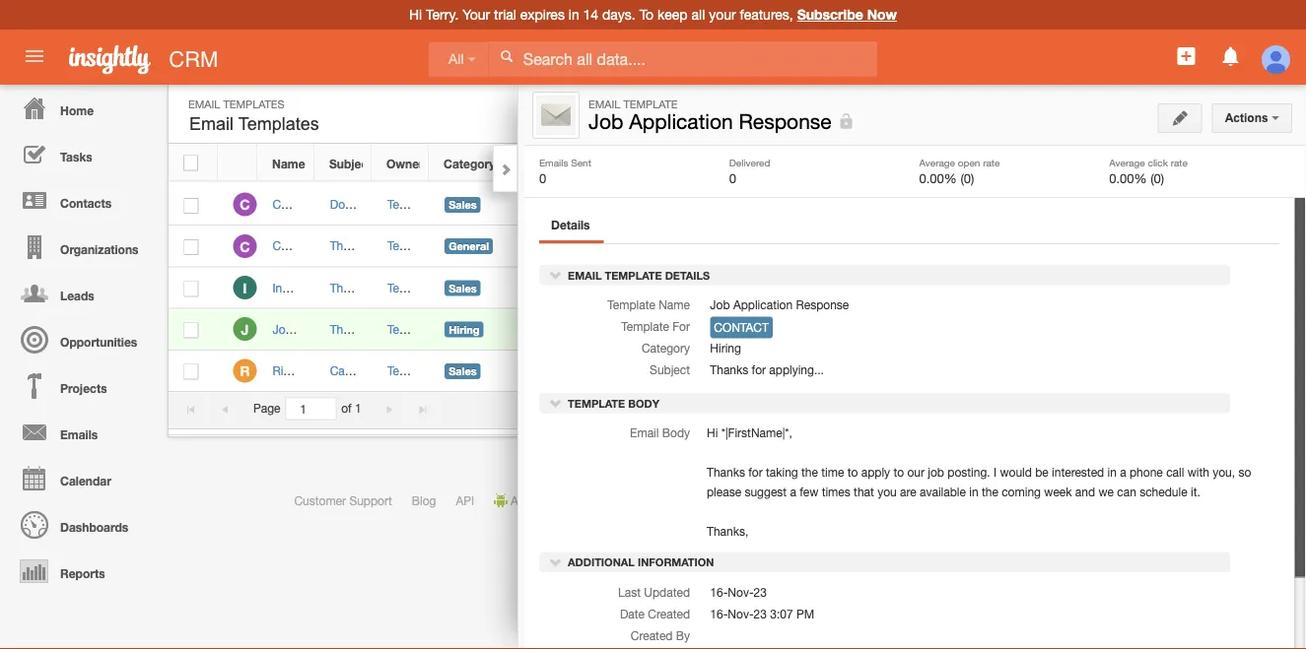 Task type: locate. For each thing, give the bounding box(es) containing it.
emails link
[[5, 409, 158, 455]]

terry turtle link up contacting
[[387, 239, 445, 253]]

2 1 from the left
[[907, 402, 914, 416]]

1 vertical spatial you
[[355, 364, 374, 378]]

1 right "1" field
[[355, 402, 361, 416]]

1 field
[[286, 399, 335, 420]]

2 sales cell from the top
[[430, 268, 577, 309]]

week
[[1044, 485, 1072, 499]]

it.
[[1191, 485, 1200, 499]]

3 0% cell from the top
[[635, 268, 783, 309]]

chevron right image
[[499, 163, 513, 176]]

2 terry turtle link from the top
[[387, 239, 445, 253]]

you inside r row
[[355, 364, 374, 378]]

terry turtle hiring
[[387, 322, 480, 336]]

0% cell up "for"
[[635, 268, 783, 309]]

0 horizontal spatial 0
[[539, 171, 546, 186]]

contact info thanks for connecting
[[272, 239, 448, 253]]

right person link
[[272, 364, 351, 378]]

for left connecting
[[372, 239, 386, 253]]

cold email do you have time to connect?
[[272, 198, 489, 211]]

terry turtle link for can you point me to the right person?
[[387, 364, 445, 378]]

c row down sent
[[169, 184, 1004, 226]]

app right android
[[555, 494, 577, 508]]

terry down thanks for contacting us. link
[[387, 322, 413, 336]]

0 vertical spatial sales cell
[[430, 184, 577, 226]]

terry turtle link down terry turtle hiring
[[387, 364, 445, 378]]

5 terry turtle link from the top
[[387, 364, 445, 378]]

nov- inside i "row"
[[816, 281, 841, 295]]

rate right the click
[[1171, 157, 1188, 168]]

for up suggest
[[748, 466, 763, 479]]

thanks for contacting us. link
[[330, 281, 464, 295]]

2 c from the top
[[240, 238, 250, 255]]

2 c link from the top
[[233, 234, 257, 258]]

terry inside j row
[[387, 322, 413, 336]]

4 terry from the top
[[387, 322, 413, 336]]

(0) inside average click rate 0.00% (0)
[[1150, 171, 1164, 186]]

details
[[551, 218, 590, 232], [665, 269, 710, 282]]

created by
[[631, 629, 690, 643]]

rate for average click rate 0.00% (0)
[[1171, 157, 1188, 168]]

1 vertical spatial chevron down image
[[549, 396, 563, 410]]

terry down the "owner"
[[387, 198, 413, 211]]

0.00% inside average click rate 0.00% (0)
[[1109, 171, 1147, 186]]

i inside "row"
[[243, 280, 247, 296]]

app for android app
[[555, 494, 577, 508]]

0.00% for average open rate 0.00% (0)
[[919, 171, 957, 186]]

turtle
[[416, 198, 445, 211], [416, 239, 445, 253], [416, 281, 445, 295], [416, 322, 445, 336], [416, 364, 445, 378]]

0 vertical spatial terry turtle sales
[[387, 198, 477, 211]]

tasks link
[[5, 131, 158, 177]]

additional information
[[565, 556, 714, 569]]

terms of service
[[781, 494, 868, 508]]

4 16-nov-23 3:07 pm cell from the top
[[783, 351, 955, 392]]

new email template link
[[1097, 99, 1236, 128]]

terry turtle link up connecting
[[387, 198, 445, 211]]

contact up "email template details"
[[593, 239, 635, 253]]

1 rate from the left
[[983, 157, 1000, 168]]

chevron down image down r row on the bottom of the page
[[549, 396, 563, 410]]

0% inside j row
[[654, 323, 671, 336]]

thanks for connecting link
[[330, 239, 448, 253]]

3 chevron down image from the top
[[549, 555, 563, 569]]

in down posting. at the bottom of the page
[[969, 485, 978, 499]]

1 vertical spatial created
[[631, 629, 673, 643]]

0 vertical spatial body
[[628, 397, 659, 410]]

23 inside i "row"
[[841, 281, 855, 295]]

response
[[739, 109, 832, 134], [319, 281, 372, 295], [796, 298, 849, 312], [358, 322, 411, 336]]

0 horizontal spatial (0)
[[960, 171, 974, 186]]

0% up template name
[[654, 282, 671, 295]]

for
[[372, 239, 386, 253], [372, 281, 386, 295], [372, 322, 386, 336], [752, 363, 766, 377], [748, 466, 763, 479]]

row
[[169, 145, 1003, 182]]

2 rate from the left
[[1171, 157, 1188, 168]]

0.00% for average click rate 0.00% (0)
[[1109, 171, 1147, 186]]

app right iphone
[[739, 494, 761, 508]]

terry turtle sales inside r row
[[387, 364, 477, 378]]

0 horizontal spatial average
[[919, 157, 955, 168]]

Search this list... text field
[[548, 99, 770, 128]]

0 horizontal spatial subject
[[329, 157, 372, 170]]

0% inside i "row"
[[654, 282, 671, 295]]

contact cell
[[577, 226, 635, 268], [577, 268, 635, 309], [577, 309, 635, 351]]

1 average from the left
[[919, 157, 955, 168]]

1 vertical spatial hi
[[707, 426, 718, 440]]

0 vertical spatial c link
[[233, 193, 257, 216]]

1 horizontal spatial category
[[642, 342, 690, 355]]

hi terry. your trial expires in 14 days. to keep all your features, subscribe now
[[409, 6, 897, 23]]

(0) inside average open rate 0.00% (0)
[[960, 171, 974, 186]]

0% for thanks for contacting us.
[[654, 282, 671, 295]]

0% cell down "email template details"
[[635, 309, 783, 351]]

16- for can you point me to the right person?
[[798, 364, 816, 378]]

sales cell
[[430, 184, 577, 226], [430, 268, 577, 309], [430, 351, 577, 392]]

job up sent
[[588, 109, 623, 134]]

0 horizontal spatial thanks for applying...
[[330, 322, 444, 336]]

show sidebar image
[[1051, 106, 1064, 120]]

4 0% from the top
[[654, 323, 671, 336]]

contact for j
[[593, 322, 635, 336]]

support
[[349, 494, 392, 508]]

average open rate 0.00% (0)
[[919, 157, 1000, 186]]

3:07 for thanks for contacting us.
[[858, 281, 881, 295]]

applying...
[[389, 322, 444, 336], [769, 363, 824, 377]]

application up contact
[[733, 298, 793, 312]]

contact inside j row
[[593, 322, 635, 336]]

time inside the c row
[[399, 198, 422, 211]]

2 vertical spatial terry turtle sales
[[387, 364, 477, 378]]

name up "for"
[[659, 298, 690, 312]]

thanks inside the c row
[[330, 239, 368, 253]]

you left are
[[877, 485, 897, 499]]

the up few on the bottom of the page
[[801, 466, 818, 479]]

3 contact cell from the top
[[577, 309, 635, 351]]

5 right -
[[925, 402, 931, 416]]

in up the we
[[1108, 466, 1117, 479]]

4 terry turtle link from the top
[[387, 322, 445, 336]]

person
[[304, 364, 341, 378]]

1 (0) from the left
[[960, 171, 974, 186]]

1 vertical spatial time
[[821, 466, 844, 479]]

5 turtle from the top
[[416, 364, 445, 378]]

2 vertical spatial application
[[296, 322, 355, 336]]

0 horizontal spatial time
[[399, 198, 422, 211]]

body up email body
[[628, 397, 659, 410]]

0% up "email template details"
[[654, 240, 671, 253]]

0 vertical spatial i
[[243, 280, 247, 296]]

of right "1" field
[[341, 402, 351, 416]]

1 horizontal spatial 0
[[729, 171, 736, 186]]

available
[[920, 485, 966, 499]]

nov- inside r row
[[816, 364, 841, 378]]

template name
[[607, 298, 690, 312]]

0% cell for thanks for contacting us.
[[635, 268, 783, 309]]

1 horizontal spatial average
[[1109, 157, 1145, 168]]

the down posting. at the bottom of the page
[[982, 485, 998, 499]]

owner
[[386, 157, 424, 170]]

0 horizontal spatial body
[[628, 397, 659, 410]]

1 horizontal spatial of
[[816, 494, 826, 508]]

terry inside i "row"
[[387, 281, 413, 295]]

application down inbound response link on the top left
[[296, 322, 355, 336]]

contact for c
[[593, 239, 635, 253]]

average left the click
[[1109, 157, 1145, 168]]

1 16-nov-23 3:07 pm cell from the top
[[783, 184, 955, 226]]

3:07 inside r row
[[858, 364, 881, 378]]

additional
[[568, 556, 635, 569]]

2 0.00% from the left
[[1109, 171, 1147, 186]]

job application response up contact
[[710, 298, 849, 312]]

turtle inside r row
[[416, 364, 445, 378]]

3 terry from the top
[[387, 281, 413, 295]]

4 0% cell from the top
[[635, 309, 783, 351]]

0 horizontal spatial i
[[243, 280, 247, 296]]

0 vertical spatial job
[[588, 109, 623, 134]]

email template
[[588, 98, 678, 110]]

0 inside emails sent 0
[[539, 171, 546, 186]]

1 vertical spatial c
[[240, 238, 250, 255]]

0 vertical spatial the
[[441, 364, 457, 378]]

0 horizontal spatial the
[[441, 364, 457, 378]]

email templates email templates
[[188, 98, 319, 134]]

suggest
[[745, 485, 787, 499]]

navigation
[[0, 85, 158, 594]]

14
[[583, 6, 598, 23]]

2 terry from the top
[[387, 239, 413, 253]]

1 vertical spatial details
[[665, 269, 710, 282]]

pm for thanks for contacting us.
[[884, 281, 902, 295]]

average inside average click rate 0.00% (0)
[[1109, 157, 1145, 168]]

3 terry turtle sales from the top
[[387, 364, 477, 378]]

job application response up can
[[272, 322, 411, 336]]

1 chevron down image from the top
[[549, 268, 563, 282]]

2 vertical spatial chevron down image
[[549, 555, 563, 569]]

c row
[[169, 184, 1004, 226], [169, 226, 1004, 268]]

0 vertical spatial chevron down image
[[549, 268, 563, 282]]

terry inside r row
[[387, 364, 413, 378]]

c link
[[233, 193, 257, 216], [233, 234, 257, 258]]

0 horizontal spatial general
[[449, 240, 489, 253]]

0.00% inside average open rate 0.00% (0)
[[919, 171, 957, 186]]

the left right
[[441, 364, 457, 378]]

c link up i link
[[233, 234, 257, 258]]

turtle up terry turtle general
[[416, 198, 445, 211]]

0 horizontal spatial name
[[272, 157, 305, 170]]

app for iphone app
[[739, 494, 761, 508]]

average for average click rate 0.00% (0)
[[1109, 157, 1145, 168]]

0 horizontal spatial job
[[272, 322, 292, 336]]

nov- for thanks for contacting us.
[[816, 281, 841, 295]]

0 horizontal spatial category
[[444, 157, 495, 170]]

c link left cold
[[233, 193, 257, 216]]

0 vertical spatial applying...
[[389, 322, 444, 336]]

1 horizontal spatial app
[[739, 494, 761, 508]]

0 horizontal spatial of
[[341, 402, 351, 416]]

1 horizontal spatial a
[[1120, 466, 1126, 479]]

a up can
[[1120, 466, 1126, 479]]

thanks inside thanks for taking the time to apply to our job posting. i would be interested in a phone call with you, so please suggest a few times that you are available in the coming week and we can schedule it.
[[707, 466, 745, 479]]

1 horizontal spatial hiring
[[710, 342, 741, 355]]

trial
[[494, 6, 516, 23]]

i left would
[[994, 466, 997, 479]]

thanks up job application response link at left
[[330, 281, 368, 295]]

pm for thanks for connecting
[[884, 239, 902, 253]]

schedule
[[1140, 485, 1187, 499]]

chevron down image down the details link
[[549, 268, 563, 282]]

0% inside r row
[[654, 365, 671, 378]]

turtle right point
[[416, 364, 445, 378]]

16- inside r row
[[798, 364, 816, 378]]

0% cell down "for"
[[635, 351, 783, 392]]

2 (0) from the left
[[1150, 171, 1164, 186]]

None checkbox
[[184, 364, 199, 380]]

None checkbox
[[183, 155, 198, 171], [184, 198, 199, 214], [184, 240, 199, 255], [184, 281, 199, 297], [184, 323, 199, 339], [183, 155, 198, 171], [184, 198, 199, 214], [184, 240, 199, 255], [184, 281, 199, 297], [184, 323, 199, 339]]

2 app from the left
[[739, 494, 761, 508]]

subject
[[329, 157, 372, 170], [650, 363, 690, 377]]

terry turtle link left the us.
[[387, 281, 445, 295]]

1 horizontal spatial 1
[[907, 402, 914, 416]]

0% cell for thanks for applying...
[[635, 309, 783, 351]]

-
[[917, 402, 921, 416]]

0 vertical spatial c
[[240, 197, 250, 213]]

contact inside i "row"
[[593, 281, 635, 295]]

0 horizontal spatial app
[[555, 494, 577, 508]]

0% right lead cell
[[654, 199, 671, 211]]

3:07 for do you have time to connect?
[[858, 198, 881, 211]]

1 0.00% from the left
[[919, 171, 957, 186]]

1 vertical spatial terry turtle sales
[[387, 281, 477, 295]]

have
[[371, 198, 396, 211]]

name up cold
[[272, 157, 305, 170]]

2 5 from the left
[[948, 402, 955, 416]]

1 horizontal spatial (0)
[[1150, 171, 1164, 186]]

2 horizontal spatial in
[[1108, 466, 1117, 479]]

terry down thanks for connecting link
[[387, 281, 413, 295]]

16-nov-23 3:07 pm cell
[[783, 184, 955, 226], [783, 226, 955, 268], [783, 268, 955, 309], [783, 351, 955, 392]]

1 horizontal spatial general
[[1046, 238, 1086, 250]]

23 inside r row
[[841, 364, 855, 378]]

opportunities link
[[5, 316, 158, 363]]

2 16-nov-23 3:07 pm cell from the top
[[783, 226, 955, 268]]

subject inside row
[[329, 157, 372, 170]]

16- for thanks for connecting
[[798, 239, 816, 253]]

0 horizontal spatial 1
[[355, 402, 361, 416]]

hi left *|firstname|*,
[[707, 426, 718, 440]]

5
[[925, 402, 931, 416], [948, 402, 955, 416]]

emails inside navigation
[[60, 428, 98, 442]]

1 horizontal spatial name
[[659, 298, 690, 312]]

0.00%
[[919, 171, 957, 186], [1109, 171, 1147, 186]]

subject down "for"
[[650, 363, 690, 377]]

0% cell for can you point me to the right person?
[[635, 351, 783, 392]]

right person
[[272, 364, 341, 378]]

16-nov-23 3:07 pm inside r row
[[798, 364, 902, 378]]

1 horizontal spatial 5
[[948, 402, 955, 416]]

rate inside average open rate 0.00% (0)
[[983, 157, 1000, 168]]

0% left "for"
[[654, 323, 671, 336]]

terry turtle link for thanks for applying...
[[387, 322, 445, 336]]

lead cell
[[577, 184, 635, 226]]

1 terry turtle link from the top
[[387, 198, 445, 211]]

1 vertical spatial a
[[790, 485, 796, 499]]

1 vertical spatial subject
[[650, 363, 690, 377]]

0 horizontal spatial details
[[551, 218, 590, 232]]

1
[[355, 402, 361, 416], [907, 402, 914, 416]]

chevron down image
[[549, 268, 563, 282], [549, 396, 563, 410], [549, 555, 563, 569]]

job inside j row
[[272, 322, 292, 336]]

category left chevron right image
[[444, 157, 495, 170]]

pm inside r row
[[884, 364, 902, 378]]

1 c from the top
[[240, 197, 250, 213]]

row group
[[169, 184, 1004, 392]]

time inside thanks for taking the time to apply to our job posting. i would be interested in a phone call with you, so please suggest a few times that you are available in the coming week and we can schedule it.
[[821, 466, 844, 479]]

thanks down do
[[330, 239, 368, 253]]

you,
[[1213, 466, 1235, 479]]

record permissions image
[[837, 109, 855, 134]]

cell
[[169, 309, 218, 351], [783, 309, 955, 351], [955, 309, 1004, 351], [577, 351, 635, 392], [955, 351, 1004, 392]]

c up i link
[[240, 238, 250, 255]]

turtle up contacting
[[416, 239, 445, 253]]

created
[[648, 607, 690, 621], [631, 629, 673, 643]]

2 terry turtle sales from the top
[[387, 281, 477, 295]]

thanks for applying... up point
[[330, 322, 444, 336]]

of right terms at the right of the page
[[816, 494, 826, 508]]

turtle inside j row
[[416, 322, 445, 336]]

3:07 for thanks for connecting
[[858, 239, 881, 253]]

job application response up delivered
[[588, 109, 832, 134]]

applying... up *|firstname|*,
[[769, 363, 824, 377]]

0% for thanks for applying...
[[654, 323, 671, 336]]

we
[[1098, 485, 1114, 499]]

1 contact cell from the top
[[577, 226, 635, 268]]

1 horizontal spatial thanks for applying...
[[710, 363, 824, 377]]

created down updated
[[648, 607, 690, 621]]

1 horizontal spatial time
[[821, 466, 844, 479]]

1 sales cell from the top
[[430, 184, 577, 226]]

nov- for do you have time to connect?
[[816, 198, 841, 211]]

hiring down contact
[[710, 342, 741, 355]]

contact left info
[[272, 239, 315, 253]]

sales
[[449, 199, 477, 211], [1046, 263, 1074, 276], [449, 282, 477, 295], [449, 365, 477, 378]]

right
[[272, 364, 300, 378]]

4 turtle from the top
[[416, 322, 445, 336]]

5 0% cell from the top
[[635, 351, 783, 392]]

emails inside emails sent 0
[[539, 157, 568, 168]]

terry turtle general
[[387, 239, 489, 253]]

contact up template name
[[593, 281, 635, 295]]

3 0% from the top
[[654, 282, 671, 295]]

1 terry turtle sales from the top
[[387, 198, 477, 211]]

for inside i "row"
[[372, 281, 386, 295]]

3 turtle from the top
[[416, 281, 445, 295]]

16-nov-23 3:07 pm for can you point me to the right person?
[[798, 364, 902, 378]]

body left 'hi *|firstname|*,'
[[662, 426, 690, 440]]

(0) down "open"
[[960, 171, 974, 186]]

contact for i
[[593, 281, 635, 295]]

2 horizontal spatial job
[[710, 298, 730, 312]]

1 c link from the top
[[233, 193, 257, 216]]

c link for cold
[[233, 193, 257, 216]]

0
[[539, 171, 546, 186], [729, 171, 736, 186]]

3 16-nov-23 3:07 pm cell from the top
[[783, 268, 955, 309]]

android app link
[[494, 494, 577, 508]]

0 horizontal spatial rate
[[983, 157, 1000, 168]]

job up contact
[[710, 298, 730, 312]]

1 horizontal spatial i
[[994, 466, 997, 479]]

0 vertical spatial time
[[399, 198, 422, 211]]

terry turtle sales for i
[[387, 281, 477, 295]]

terry turtle sales
[[387, 198, 477, 211], [387, 281, 477, 295], [387, 364, 477, 378]]

0 horizontal spatial 0.00%
[[919, 171, 957, 186]]

chevron down image for last updated
[[549, 555, 563, 569]]

email template image
[[536, 96, 576, 135]]

1 vertical spatial thanks for applying...
[[710, 363, 824, 377]]

1 horizontal spatial applying...
[[769, 363, 824, 377]]

applying... inside j row
[[389, 322, 444, 336]]

16- inside i "row"
[[798, 281, 816, 295]]

time right have
[[399, 198, 422, 211]]

general down connect?
[[449, 240, 489, 253]]

1 horizontal spatial body
[[662, 426, 690, 440]]

2 vertical spatial you
[[877, 485, 897, 499]]

0 horizontal spatial hiring
[[449, 323, 480, 336]]

you inside thanks for taking the time to apply to our job posting. i would be interested in a phone call with you, so please suggest a few times that you are available in the coming week and we can schedule it.
[[877, 485, 897, 499]]

0 horizontal spatial hi
[[409, 6, 422, 23]]

thanks up can
[[330, 322, 368, 336]]

2 vertical spatial job application response
[[272, 322, 411, 336]]

created down date created
[[631, 629, 673, 643]]

thanks for contacting us.
[[330, 281, 464, 295]]

rate inside average click rate 0.00% (0)
[[1171, 157, 1188, 168]]

terry up the thanks for contacting us.
[[387, 239, 413, 253]]

to up that
[[847, 466, 858, 479]]

emails up calendar link
[[60, 428, 98, 442]]

1 terry from the top
[[387, 198, 413, 211]]

1 5 from the left
[[925, 402, 931, 416]]

days.
[[602, 6, 636, 23]]

template left actions
[[1172, 106, 1223, 120]]

2 horizontal spatial the
[[982, 485, 998, 499]]

name
[[272, 157, 305, 170], [659, 298, 690, 312]]

addendum
[[1072, 494, 1130, 508]]

2 vertical spatial sales cell
[[430, 351, 577, 392]]

privacy policy link
[[888, 494, 962, 508]]

23 for can you point me to the right person?
[[841, 364, 855, 378]]

sales right contacting
[[449, 282, 477, 295]]

pm for can you point me to the right person?
[[884, 364, 902, 378]]

job right j link
[[272, 322, 292, 336]]

general up sales link
[[1046, 238, 1086, 250]]

turtle up the can you point me to the right person?
[[416, 322, 445, 336]]

privacy
[[888, 494, 927, 508]]

data processing addendum link
[[982, 494, 1130, 508]]

terry.
[[426, 6, 459, 23]]

16- for do you have time to connect?
[[798, 198, 816, 211]]

posting.
[[948, 466, 990, 479]]

2 vertical spatial job
[[272, 322, 292, 336]]

for up point
[[372, 322, 386, 336]]

for down contact
[[752, 363, 766, 377]]

pm
[[884, 198, 902, 211], [884, 239, 902, 253], [884, 281, 902, 295], [884, 364, 902, 378], [796, 607, 814, 621]]

(0) for average open rate 0.00% (0)
[[960, 171, 974, 186]]

you right do
[[348, 198, 368, 211]]

template down "email template details"
[[607, 298, 655, 312]]

1 vertical spatial sales cell
[[430, 268, 577, 309]]

3 sales cell from the top
[[430, 351, 577, 392]]

j row
[[169, 309, 1004, 351]]

applying... down contacting
[[389, 322, 444, 336]]

template up template name
[[605, 269, 662, 282]]

for inside j row
[[372, 322, 386, 336]]

2 average from the left
[[1109, 157, 1145, 168]]

2 0 from the left
[[729, 171, 736, 186]]

0 vertical spatial hiring
[[449, 323, 480, 336]]

0 vertical spatial category
[[444, 157, 495, 170]]

category inside row
[[444, 157, 495, 170]]

hi *|firstname|*,
[[707, 426, 792, 440]]

16-nov-23 3:07 pm for do you have time to connect?
[[798, 198, 902, 211]]

0 vertical spatial job application response
[[588, 109, 832, 134]]

1 app from the left
[[555, 494, 577, 508]]

0 vertical spatial details
[[551, 218, 590, 232]]

0 vertical spatial hi
[[409, 6, 422, 23]]

c link for contact
[[233, 234, 257, 258]]

16-nov-23 3:07 pm inside i "row"
[[798, 281, 902, 295]]

to right me at the left of page
[[427, 364, 437, 378]]

5 terry from the top
[[387, 364, 413, 378]]

hi for hi terry. your trial expires in 14 days. to keep all your features, subscribe now
[[409, 6, 422, 23]]

thanks for applying... link
[[330, 322, 444, 336]]

0 vertical spatial emails
[[539, 157, 568, 168]]

0% cell
[[635, 184, 783, 226], [635, 226, 783, 268], [635, 268, 783, 309], [635, 309, 783, 351], [635, 351, 783, 392]]

response inside j row
[[358, 322, 411, 336]]

inbound
[[272, 281, 316, 295]]

5 0% from the top
[[654, 365, 671, 378]]

times
[[822, 485, 850, 499]]

of right -
[[935, 402, 945, 416]]

nov- for thanks for connecting
[[816, 239, 841, 253]]

email template details
[[565, 269, 710, 282]]

delivered
[[729, 157, 770, 168]]

c row down lead
[[169, 226, 1004, 268]]

1 vertical spatial emails
[[60, 428, 98, 442]]

0 right chevron right image
[[539, 171, 546, 186]]

subject up do
[[329, 157, 372, 170]]

1 left -
[[907, 402, 914, 416]]

average for average open rate 0.00% (0)
[[919, 157, 955, 168]]

2 contact cell from the top
[[577, 268, 635, 309]]

taking
[[766, 466, 798, 479]]

android app
[[511, 494, 577, 508]]

terry turtle sales for r
[[387, 364, 477, 378]]

(0) down the click
[[1150, 171, 1164, 186]]

3:07 inside i "row"
[[858, 281, 881, 295]]

body for template body
[[628, 397, 659, 410]]

thanks for applying... inside j row
[[330, 322, 444, 336]]

details up template name
[[665, 269, 710, 282]]

1 horizontal spatial 0.00%
[[1109, 171, 1147, 186]]

pm inside i "row"
[[884, 281, 902, 295]]

thanks for applying... down contact
[[710, 363, 824, 377]]

average inside average open rate 0.00% (0)
[[919, 157, 955, 168]]

data
[[982, 494, 1007, 508]]

3:07
[[858, 198, 881, 211], [858, 239, 881, 253], [858, 281, 881, 295], [858, 364, 881, 378], [770, 607, 793, 621]]

contact
[[272, 239, 315, 253], [593, 239, 635, 253], [593, 281, 635, 295], [593, 322, 635, 336]]

16-nov-23
[[710, 585, 767, 599]]

sales cell for r
[[430, 351, 577, 392]]

3 terry turtle link from the top
[[387, 281, 445, 295]]

items
[[958, 402, 987, 416]]

1 horizontal spatial the
[[801, 466, 818, 479]]

rate right "open"
[[983, 157, 1000, 168]]

c left cold
[[240, 197, 250, 213]]

(0)
[[960, 171, 974, 186], [1150, 171, 1164, 186]]

0 vertical spatial name
[[272, 157, 305, 170]]

16-nov-23 3:07 pm cell for thanks for contacting us.
[[783, 268, 955, 309]]

template
[[623, 98, 678, 110], [1172, 106, 1223, 120], [605, 269, 662, 282], [607, 298, 655, 312], [621, 320, 669, 334], [568, 397, 625, 410]]

chevron down image left additional
[[549, 555, 563, 569]]

all
[[692, 6, 705, 23]]

contact cell for j
[[577, 309, 635, 351]]

thanks for applying...
[[330, 322, 444, 336], [710, 363, 824, 377]]

turtle inside i "row"
[[416, 281, 445, 295]]

2 c row from the top
[[169, 226, 1004, 268]]

0 vertical spatial subject
[[329, 157, 372, 170]]

terry turtle sales inside i "row"
[[387, 281, 477, 295]]

delivered 0
[[729, 157, 770, 186]]

1 turtle from the top
[[416, 198, 445, 211]]

1 0 from the left
[[539, 171, 546, 186]]

0 horizontal spatial 5
[[925, 402, 931, 416]]



Task type: describe. For each thing, give the bounding box(es) containing it.
average click rate 0.00% (0)
[[1109, 157, 1188, 186]]

new
[[1110, 106, 1134, 120]]

0 inside delivered 0
[[729, 171, 736, 186]]

reports link
[[5, 548, 158, 594]]

contact info link
[[272, 239, 348, 253]]

thanks inside i "row"
[[330, 281, 368, 295]]

subscribe
[[797, 6, 863, 23]]

inbound response link
[[272, 281, 382, 295]]

j link
[[233, 318, 257, 341]]

all
[[449, 52, 464, 67]]

cold email link
[[272, 198, 340, 211]]

dashboards link
[[5, 502, 158, 548]]

now
[[867, 6, 897, 23]]

terry for j
[[387, 322, 413, 336]]

16-nov-23 3:07 pm cell for do you have time to connect?
[[783, 184, 955, 226]]

1 vertical spatial application
[[733, 298, 793, 312]]

white image
[[500, 49, 513, 63]]

sales cell for i
[[430, 268, 577, 309]]

that
[[854, 485, 874, 499]]

1 vertical spatial in
[[1108, 466, 1117, 479]]

2 0% from the top
[[654, 240, 671, 253]]

23 for thanks for contacting us.
[[841, 281, 855, 295]]

api
[[456, 494, 474, 508]]

1 horizontal spatial job
[[588, 109, 623, 134]]

row group containing c
[[169, 184, 1004, 392]]

body for email body
[[662, 426, 690, 440]]

23 for thanks for connecting
[[841, 239, 855, 253]]

contacts
[[60, 196, 111, 210]]

0 vertical spatial application
[[629, 109, 733, 134]]

1 vertical spatial hiring
[[710, 342, 741, 355]]

do
[[330, 198, 345, 211]]

contacts link
[[5, 177, 158, 224]]

to inside r row
[[427, 364, 437, 378]]

thanks for taking the time to apply to our job posting. i would be interested in a phone call with you, so please suggest a few times that you are available in the coming week and we can schedule it.
[[707, 466, 1251, 499]]

be
[[1035, 466, 1049, 479]]

terry for i
[[387, 281, 413, 295]]

3:07 for can you point me to the right person?
[[858, 364, 881, 378]]

open
[[958, 157, 980, 168]]

template down search all data.... text field
[[623, 98, 678, 110]]

general inside terry turtle general
[[449, 240, 489, 253]]

with
[[1187, 466, 1209, 479]]

emails for emails sent 0
[[539, 157, 568, 168]]

name inside row
[[272, 157, 305, 170]]

customer
[[294, 494, 346, 508]]

inbound response
[[272, 281, 372, 295]]

response inside i "row"
[[319, 281, 372, 295]]

terms
[[781, 494, 812, 508]]

hi for hi *|firstname|*,
[[707, 426, 718, 440]]

(0) for average click rate 0.00% (0)
[[1150, 171, 1164, 186]]

the inside r row
[[441, 364, 457, 378]]

please
[[707, 485, 741, 499]]

16-nov-23 3:07 pm cell for can you point me to the right person?
[[783, 351, 955, 392]]

to left connect?
[[425, 198, 436, 211]]

person?
[[488, 364, 531, 378]]

leads
[[60, 289, 94, 303]]

c for cold
[[240, 197, 250, 213]]

customer support link
[[294, 494, 392, 508]]

lead
[[593, 198, 619, 211]]

by
[[676, 629, 690, 643]]

sales up terry turtle general
[[449, 199, 477, 211]]

thanks,
[[707, 525, 748, 538]]

me
[[407, 364, 424, 378]]

to left our
[[893, 466, 904, 479]]

your
[[462, 6, 490, 23]]

apply
[[861, 466, 890, 479]]

customer support
[[294, 494, 392, 508]]

opportunities
[[60, 335, 137, 349]]

j
[[241, 322, 249, 338]]

can
[[330, 364, 351, 378]]

23 for do you have time to connect?
[[841, 198, 855, 211]]

home
[[60, 104, 94, 117]]

turtle for j
[[416, 322, 445, 336]]

1 horizontal spatial details
[[665, 269, 710, 282]]

hiring inside terry turtle hiring
[[449, 323, 480, 336]]

contact cell for c
[[577, 226, 635, 268]]

can you point me to the right person? link
[[330, 364, 531, 378]]

template down r row on the bottom of the page
[[568, 397, 625, 410]]

i inside thanks for taking the time to apply to our job posting. i would be interested in a phone call with you, so please suggest a few times that you are available in the coming week and we can schedule it.
[[994, 466, 997, 479]]

all link
[[429, 42, 488, 77]]

general cell
[[430, 226, 577, 268]]

2 chevron down image from the top
[[549, 396, 563, 410]]

sales cell for c
[[430, 184, 577, 226]]

i link
[[233, 276, 257, 300]]

1 0% from the top
[[654, 199, 671, 211]]

do you have time to connect? link
[[330, 198, 489, 211]]

nov- for can you point me to the right person?
[[816, 364, 841, 378]]

0 vertical spatial templates
[[223, 98, 284, 110]]

1 vertical spatial the
[[801, 466, 818, 479]]

home link
[[5, 85, 158, 131]]

2 0% cell from the top
[[635, 226, 783, 268]]

1 vertical spatial applying...
[[769, 363, 824, 377]]

turtle for i
[[416, 281, 445, 295]]

refresh list image
[[793, 106, 811, 120]]

template for
[[621, 320, 690, 334]]

none checkbox inside r row
[[184, 364, 199, 380]]

1 vertical spatial job
[[710, 298, 730, 312]]

1 1 from the left
[[355, 402, 361, 416]]

call
[[1166, 466, 1184, 479]]

page
[[253, 402, 280, 416]]

and
[[1075, 485, 1095, 499]]

1 vertical spatial templates
[[238, 114, 319, 134]]

connecting
[[389, 239, 448, 253]]

0 vertical spatial you
[[348, 198, 368, 211]]

terms of service link
[[781, 494, 868, 508]]

last updated
[[618, 585, 690, 599]]

navigation containing home
[[0, 85, 158, 594]]

cold
[[272, 198, 297, 211]]

template down template name
[[621, 320, 669, 334]]

job
[[928, 466, 944, 479]]

1 vertical spatial name
[[659, 298, 690, 312]]

2 vertical spatial in
[[969, 485, 978, 499]]

turtle for r
[[416, 364, 445, 378]]

0 vertical spatial created
[[648, 607, 690, 621]]

terry turtle link for thanks for contacting us.
[[387, 281, 445, 295]]

c for contact
[[240, 238, 250, 255]]

16-nov-23 3:07 pm cell for thanks for connecting
[[783, 226, 955, 268]]

16-nov-23 3:07 pm for thanks for connecting
[[798, 239, 902, 253]]

0 vertical spatial a
[[1120, 466, 1126, 479]]

projects link
[[5, 363, 158, 409]]

1 c row from the top
[[169, 184, 1004, 226]]

Search all data.... text field
[[489, 41, 877, 77]]

notifications image
[[1219, 44, 1243, 68]]

0% for can you point me to the right person?
[[654, 365, 671, 378]]

row containing name
[[169, 145, 1003, 182]]

job application response inside j row
[[272, 322, 411, 336]]

to
[[639, 6, 654, 23]]

1 vertical spatial category
[[642, 342, 690, 355]]

terry for r
[[387, 364, 413, 378]]

for inside thanks for taking the time to apply to our job posting. i would be interested in a phone call with you, so please suggest a few times that you are available in the coming week and we can schedule it.
[[748, 466, 763, 479]]

r row
[[169, 351, 1004, 392]]

2 horizontal spatial of
[[935, 402, 945, 416]]

thanks down contact
[[710, 363, 748, 377]]

information
[[638, 556, 714, 569]]

our
[[907, 466, 925, 479]]

would
[[1000, 466, 1032, 479]]

1 0% cell from the top
[[635, 184, 783, 226]]

0 vertical spatial in
[[569, 6, 579, 23]]

sales down general link
[[1046, 263, 1074, 276]]

rate for average open rate 0.00% (0)
[[983, 157, 1000, 168]]

dashboards
[[60, 520, 128, 534]]

date
[[620, 607, 645, 621]]

terry turtle link for thanks for connecting
[[387, 239, 445, 253]]

general link
[[1032, 236, 1090, 252]]

1 vertical spatial job application response
[[710, 298, 849, 312]]

for inside the c row
[[372, 239, 386, 253]]

us.
[[448, 281, 464, 295]]

i row
[[169, 268, 1004, 309]]

recycle bin link
[[1017, 155, 1120, 168]]

terry turtle link for do you have time to connect?
[[387, 198, 445, 211]]

leads link
[[5, 270, 158, 316]]

application inside j row
[[296, 322, 355, 336]]

chevron down image for template name
[[549, 268, 563, 282]]

processing
[[1010, 494, 1069, 508]]

thanks inside j row
[[330, 322, 368, 336]]

contacting
[[389, 281, 445, 295]]

of 1
[[341, 402, 361, 416]]

calendar
[[60, 474, 111, 488]]

16- for thanks for contacting us.
[[798, 281, 816, 295]]

click
[[1148, 157, 1168, 168]]

are
[[900, 485, 916, 499]]

hiring cell
[[430, 309, 577, 351]]

sales inside r row
[[449, 365, 477, 378]]

data processing addendum
[[982, 494, 1130, 508]]

service
[[829, 494, 868, 508]]

2 turtle from the top
[[416, 239, 445, 253]]

contact
[[714, 321, 769, 335]]

contact cell for i
[[577, 268, 635, 309]]

16-nov-23 3:07 pm for thanks for contacting us.
[[798, 281, 902, 295]]

r
[[240, 363, 250, 379]]

right
[[461, 364, 484, 378]]

pm for do you have time to connect?
[[884, 198, 902, 211]]

keep
[[658, 6, 688, 23]]

emails for emails
[[60, 428, 98, 442]]

1 horizontal spatial subject
[[650, 363, 690, 377]]

recycle
[[1037, 155, 1089, 168]]

sales inside i "row"
[[449, 282, 477, 295]]

2 vertical spatial the
[[982, 485, 998, 499]]

s
[[1021, 263, 1028, 276]]



Task type: vqa. For each thing, say whether or not it's contained in the screenshot.
Templates to the top
yes



